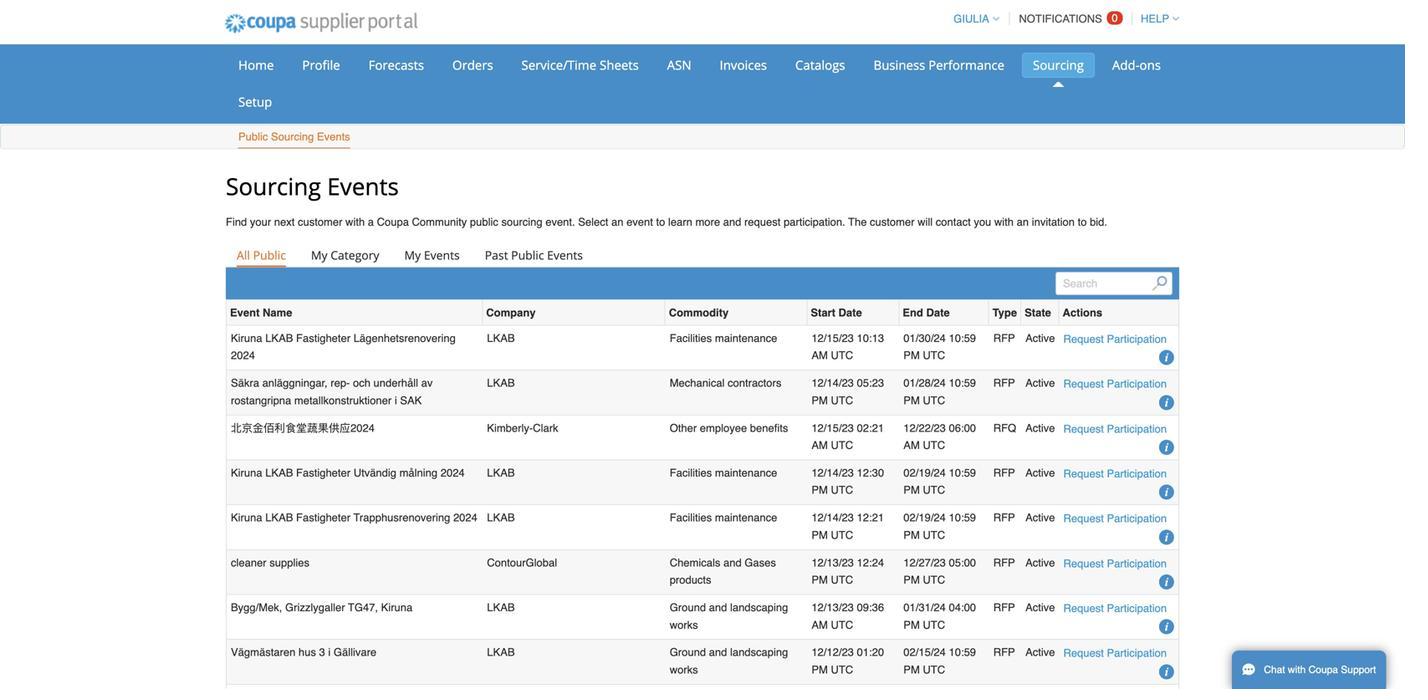 Task type: describe. For each thing, give the bounding box(es) containing it.
request participation button for 09:36
[[1064, 600, 1167, 617]]

event
[[230, 306, 260, 319]]

1 customer from the left
[[298, 216, 343, 228]]

pm inside 02/15/24 10:59 pm utc
[[904, 664, 920, 676]]

date for end date
[[926, 306, 950, 319]]

request for 12:30
[[1064, 468, 1104, 480]]

asn link
[[656, 53, 702, 78]]

12/14/23 for 12/14/23 12:30 pm utc
[[812, 467, 854, 479]]

forecasts
[[369, 56, 424, 74]]

participation for 12:24
[[1107, 557, 1167, 570]]

12:24
[[857, 557, 884, 569]]

am for 12/15/23 02:21 am utc
[[812, 439, 828, 452]]

facilities maintenance for 12/14/23 12:21 pm utc
[[670, 512, 777, 524]]

giulia link
[[946, 13, 999, 25]]

business performance
[[874, 56, 1005, 74]]

pm down '12/22/23 06:00 am utc'
[[904, 484, 920, 497]]

pm inside 12/27/23 05:00 pm utc
[[904, 574, 920, 586]]

maintenance for 12/15/23 10:13 am utc
[[715, 332, 777, 345]]

request participation for 12:30
[[1064, 468, 1167, 480]]

start
[[811, 306, 836, 319]]

request participation button for 02:21
[[1064, 420, 1167, 438]]

search image
[[1152, 276, 1167, 291]]

maintenance for 12/14/23 12:21 pm utc
[[715, 512, 777, 524]]

landscaping for 12/13/23 09:36 am utc
[[730, 601, 788, 614]]

contractors
[[728, 377, 782, 389]]

my category link
[[300, 243, 390, 267]]

mechanical
[[670, 377, 725, 389]]

maintenance for 12/14/23 12:30 pm utc
[[715, 467, 777, 479]]

events up a
[[327, 170, 399, 202]]

select
[[578, 216, 608, 228]]

state button
[[1025, 304, 1051, 322]]

bygg/mek,
[[231, 601, 282, 614]]

rfp for 12/14/23 12:30 pm utc
[[994, 467, 1015, 479]]

12:21
[[857, 512, 884, 524]]

active for 12/15/23 02:21 am utc
[[1026, 422, 1055, 434]]

past
[[485, 247, 508, 263]]

0 vertical spatial coupa
[[377, 216, 409, 228]]

sourcing link
[[1022, 53, 1095, 78]]

metallkonstruktioner
[[294, 394, 392, 407]]

active for 12/15/23 10:13 am utc
[[1026, 332, 1055, 345]]

clark
[[533, 422, 558, 434]]

benefits
[[750, 422, 788, 434]]

request participation button for 10:13
[[1064, 330, 1167, 348]]

type button
[[993, 304, 1017, 322]]

contact
[[936, 216, 971, 228]]

trapphusrenovering
[[353, 512, 450, 524]]

kimberly-clark
[[487, 422, 558, 434]]

help link
[[1134, 13, 1179, 25]]

säkra anläggningar, rep- och underhåll av rostangripna metallkonstruktioner i sak
[[231, 377, 433, 407]]

vägmästaren
[[231, 646, 296, 659]]

end date button
[[903, 304, 950, 322]]

12/15/23 10:13 am utc
[[812, 332, 884, 362]]

kiruna right tg47,
[[381, 601, 413, 614]]

utvändig
[[354, 467, 397, 479]]

0 horizontal spatial with
[[346, 216, 365, 228]]

02/19/24 for 12:30
[[904, 467, 946, 479]]

the
[[848, 216, 867, 228]]

lkab for kiruna lkab fastigheter lägenhetsrenovering 2024
[[487, 332, 515, 345]]

2 customer from the left
[[870, 216, 915, 228]]

start date
[[811, 306, 862, 319]]

landscaping for 12/12/23 01:20 pm utc
[[730, 646, 788, 659]]

navigation containing notifications 0
[[946, 3, 1179, 35]]

04:00
[[949, 601, 976, 614]]

profile
[[302, 56, 340, 74]]

all
[[237, 247, 250, 263]]

09:36
[[857, 601, 884, 614]]

public for past
[[511, 247, 544, 263]]

facilities for 12/15/23 10:13 am utc
[[670, 332, 712, 345]]

invoices link
[[709, 53, 778, 78]]

sourcing events
[[226, 170, 399, 202]]

rostangripna
[[231, 394, 291, 407]]

participation for 01:20
[[1107, 647, 1167, 660]]

bygg/mek, grizzlygaller tg47, kiruna
[[231, 601, 413, 614]]

kiruna lkab fastigheter trapphusrenovering 2024
[[231, 512, 478, 524]]

sourcing
[[501, 216, 543, 228]]

1 vertical spatial sourcing
[[271, 130, 314, 143]]

1 horizontal spatial with
[[995, 216, 1014, 228]]

rep-
[[331, 377, 350, 389]]

request for 02:21
[[1064, 423, 1104, 435]]

request participation for 02:21
[[1064, 423, 1167, 435]]

date for start date
[[839, 306, 862, 319]]

vägmästaren hus 3 i gällivare
[[231, 646, 377, 659]]

10:59 for 12/14/23 05:23 pm utc
[[949, 377, 976, 389]]

10:13
[[857, 332, 884, 345]]

active for 12/14/23 12:21 pm utc
[[1026, 512, 1055, 524]]

request participation button for 05:23
[[1064, 375, 1167, 393]]

other
[[670, 422, 697, 434]]

02/19/24 for 12:21
[[904, 512, 946, 524]]

fastigheter for trapphusrenovering
[[296, 512, 351, 524]]

2024 for kiruna lkab fastigheter trapphusrenovering 2024
[[453, 512, 478, 524]]

i inside säkra anläggningar, rep- och underhåll av rostangripna metallkonstruktioner i sak
[[395, 394, 397, 407]]

request
[[744, 216, 781, 228]]

utc inside 12/27/23 05:00 pm utc
[[923, 574, 945, 586]]

all public
[[237, 247, 286, 263]]

actions button
[[1063, 304, 1103, 322]]

my for my events
[[404, 247, 421, 263]]

contourglobal
[[487, 557, 557, 569]]

12/14/23 12:30 pm utc
[[812, 467, 884, 497]]

events inside "my events" link
[[424, 247, 460, 263]]

rfp for 12/13/23 09:36 am utc
[[994, 601, 1015, 614]]

facilities for 12/14/23 12:21 pm utc
[[670, 512, 712, 524]]

2 to from the left
[[1078, 216, 1087, 228]]

utc inside 12/14/23 05:23 pm utc
[[831, 394, 853, 407]]

rfp for 12/14/23 05:23 pm utc
[[994, 377, 1015, 389]]

chemicals
[[670, 557, 721, 569]]

start date button
[[811, 304, 862, 322]]

request for 12:24
[[1064, 557, 1104, 570]]

my events
[[404, 247, 460, 263]]

02/15/24
[[904, 646, 946, 659]]

utc inside '12/13/23 12:24 pm utc'
[[831, 574, 853, 586]]

Search text field
[[1056, 272, 1173, 295]]

commodity button
[[669, 304, 729, 322]]

utc inside 12/13/23 09:36 am utc
[[831, 619, 853, 631]]

12/15/23 for 12/15/23 02:21 am utc
[[812, 422, 854, 434]]

kiruna for kiruna lkab fastigheter lägenhetsrenovering 2024
[[231, 332, 262, 345]]

anläggningar,
[[262, 377, 328, 389]]

setup
[[238, 93, 272, 110]]

fastigheter for lägenhetsrenovering
[[296, 332, 351, 345]]

request participation for 09:36
[[1064, 602, 1167, 615]]

utc inside 01/31/24 04:00 pm utc
[[923, 619, 945, 631]]

facilities maintenance for 12/15/23 10:13 am utc
[[670, 332, 777, 345]]

kiruna lkab fastigheter utvändig målning 2024
[[231, 467, 465, 479]]

ground for 12/12/23
[[670, 646, 706, 659]]

2 an from the left
[[1017, 216, 1029, 228]]

12/15/23 for 12/15/23 10:13 am utc
[[812, 332, 854, 345]]

mechanical contractors
[[670, 377, 782, 389]]

coupa inside button
[[1309, 664, 1338, 676]]

pm inside the 12/14/23 12:30 pm utc
[[812, 484, 828, 497]]

12/22/23
[[904, 422, 946, 434]]

giulia
[[954, 13, 989, 25]]

bid.
[[1090, 216, 1108, 228]]

participation for 12:30
[[1107, 468, 1167, 480]]

utc inside the 12/14/23 12:30 pm utc
[[831, 484, 853, 497]]

12/27/23
[[904, 557, 946, 569]]

hus
[[299, 646, 316, 659]]

gällivare
[[334, 646, 377, 659]]

1 vertical spatial 2024
[[441, 467, 465, 479]]

lkab for säkra anläggningar, rep- och underhåll av rostangripna metallkonstruktioner i sak
[[487, 377, 515, 389]]

01/31/24
[[904, 601, 946, 614]]

chat
[[1264, 664, 1285, 676]]

am for 12/13/23 09:36 am utc
[[812, 619, 828, 631]]

facilities for 12/14/23 12:30 pm utc
[[670, 467, 712, 479]]

your
[[250, 216, 271, 228]]

målning
[[400, 467, 438, 479]]

kimberly-
[[487, 422, 533, 434]]

lkab for bygg/mek, grizzlygaller tg47, kiruna
[[487, 601, 515, 614]]

public
[[470, 216, 498, 228]]

01/28/24 10:59 pm utc
[[904, 377, 976, 407]]

notifications
[[1019, 13, 1102, 25]]

12/14/23 for 12/14/23 05:23 pm utc
[[812, 377, 854, 389]]

rfp for 12/14/23 12:21 pm utc
[[994, 512, 1015, 524]]



Task type: locate. For each thing, give the bounding box(es) containing it.
10:59 inside 02/15/24 10:59 pm utc
[[949, 646, 976, 659]]

2 vertical spatial 12/14/23
[[812, 512, 854, 524]]

sourcing up next
[[226, 170, 321, 202]]

events down event. at left top
[[547, 247, 583, 263]]

am inside 12/15/23 10:13 am utc
[[812, 349, 828, 362]]

an left invitation at right top
[[1017, 216, 1029, 228]]

facilities maintenance for 12/14/23 12:30 pm utc
[[670, 467, 777, 479]]

2 02/19/24 from the top
[[904, 512, 946, 524]]

kiruna down the 北京金佰利食堂蔬果供应2024
[[231, 467, 262, 479]]

12/14/23 left '12:30'
[[812, 467, 854, 479]]

utc inside 12/14/23 12:21 pm utc
[[831, 529, 853, 542]]

learn
[[668, 216, 693, 228]]

coupa right a
[[377, 216, 409, 228]]

8 request from the top
[[1064, 647, 1104, 660]]

1 vertical spatial works
[[670, 664, 698, 676]]

with right you
[[995, 216, 1014, 228]]

12/22/23 06:00 am utc
[[904, 422, 976, 452]]

pm inside 01/31/24 04:00 pm utc
[[904, 619, 920, 631]]

pm up '12/13/23 12:24 pm utc'
[[812, 529, 828, 542]]

coupa left support
[[1309, 664, 1338, 676]]

10:59 for 12/12/23 01:20 pm utc
[[949, 646, 976, 659]]

utc down 12/27/23
[[923, 574, 945, 586]]

2024 for kiruna lkab fastigheter lägenhetsrenovering 2024
[[231, 349, 255, 362]]

ons
[[1140, 56, 1161, 74]]

pm down 02/15/24
[[904, 664, 920, 676]]

participation for 10:13
[[1107, 333, 1167, 345]]

sourcing down setup link at left top
[[271, 130, 314, 143]]

participation for 05:23
[[1107, 378, 1167, 390]]

more
[[696, 216, 720, 228]]

2 vertical spatial maintenance
[[715, 512, 777, 524]]

5 request participation button from the top
[[1064, 510, 1167, 528]]

active for 12/13/23 12:24 pm utc
[[1026, 557, 1055, 569]]

1 ground and landscaping works from the top
[[670, 601, 788, 631]]

commodity
[[669, 306, 729, 319]]

pm up 12/14/23 12:21 pm utc
[[812, 484, 828, 497]]

0 horizontal spatial my
[[311, 247, 328, 263]]

1 maintenance from the top
[[715, 332, 777, 345]]

1 horizontal spatial my
[[404, 247, 421, 263]]

with
[[346, 216, 365, 228], [995, 216, 1014, 228], [1288, 664, 1306, 676]]

0 vertical spatial sourcing
[[1033, 56, 1084, 74]]

pm inside '12/13/23 12:24 pm utc'
[[812, 574, 828, 586]]

service/time sheets
[[522, 56, 639, 74]]

01/30/24
[[904, 332, 946, 345]]

utc inside 01/28/24 10:59 pm utc
[[923, 394, 945, 407]]

request for 05:23
[[1064, 378, 1104, 390]]

sourcing for sourcing
[[1033, 56, 1084, 74]]

add-
[[1112, 56, 1140, 74]]

tab list containing all public
[[226, 243, 1179, 267]]

with inside chat with coupa support button
[[1288, 664, 1306, 676]]

maintenance down other employee benefits
[[715, 467, 777, 479]]

rfp for 12/15/23 10:13 am utc
[[994, 332, 1015, 345]]

utc up 12/27/23
[[923, 529, 945, 542]]

12/13/23 for am
[[812, 601, 854, 614]]

asn
[[667, 56, 692, 74]]

am down 12/22/23
[[904, 439, 920, 452]]

rfp for 12/13/23 12:24 pm utc
[[994, 557, 1015, 569]]

fastigheter
[[296, 332, 351, 345], [296, 467, 351, 479], [296, 512, 351, 524]]

and down products
[[709, 646, 727, 659]]

7 request from the top
[[1064, 602, 1104, 615]]

service/time sheets link
[[511, 53, 650, 78]]

public down setup link at left top
[[238, 130, 268, 143]]

2024 right trapphusrenovering
[[453, 512, 478, 524]]

6 request participation from the top
[[1064, 557, 1167, 570]]

am inside 12/13/23 09:36 am utc
[[812, 619, 828, 631]]

active for 12/13/23 09:36 am utc
[[1026, 601, 1055, 614]]

profile link
[[291, 53, 351, 78]]

utc up 12/14/23 05:23 pm utc
[[831, 349, 853, 362]]

am up 12/12/23
[[812, 619, 828, 631]]

public inside 'public sourcing events' link
[[238, 130, 268, 143]]

company button
[[486, 304, 536, 322]]

employee
[[700, 422, 747, 434]]

5 participation from the top
[[1107, 513, 1167, 525]]

1 vertical spatial 12/13/23
[[812, 601, 854, 614]]

10:59 for 12/14/23 12:30 pm utc
[[949, 467, 976, 479]]

02/19/24 10:59 pm utc for 12:21
[[904, 512, 976, 542]]

customer right next
[[298, 216, 343, 228]]

6 request participation button from the top
[[1064, 555, 1167, 573]]

am down the start on the top
[[812, 349, 828, 362]]

utc inside 12/15/23 10:13 am utc
[[831, 349, 853, 362]]

5 active from the top
[[1026, 512, 1055, 524]]

12/14/23 05:23 pm utc
[[812, 377, 884, 407]]

public inside the all public link
[[253, 247, 286, 263]]

02/19/24 up 12/27/23
[[904, 512, 946, 524]]

ground and landscaping works for pm
[[670, 646, 788, 676]]

4 participation from the top
[[1107, 468, 1167, 480]]

0 horizontal spatial customer
[[298, 216, 343, 228]]

products
[[670, 574, 712, 586]]

2 works from the top
[[670, 664, 698, 676]]

10:59 up 05:00
[[949, 512, 976, 524]]

1 vertical spatial ground
[[670, 646, 706, 659]]

1 facilities maintenance from the top
[[670, 332, 777, 345]]

utc inside 12/12/23 01:20 pm utc
[[831, 664, 853, 676]]

and for 12/13/23 09:36 am utc
[[709, 601, 727, 614]]

1 02/19/24 from the top
[[904, 467, 946, 479]]

10:59 for 12/14/23 12:21 pm utc
[[949, 512, 976, 524]]

2024 right målning
[[441, 467, 465, 479]]

1 12/13/23 from the top
[[812, 557, 854, 569]]

12:30
[[857, 467, 884, 479]]

pm up 12/13/23 09:36 am utc
[[812, 574, 828, 586]]

pm down 01/30/24
[[904, 349, 920, 362]]

12/15/23 down start date button
[[812, 332, 854, 345]]

utc inside '12/22/23 06:00 am utc'
[[923, 439, 945, 452]]

3 facilities from the top
[[670, 512, 712, 524]]

3 fastigheter from the top
[[296, 512, 351, 524]]

pm inside 01/28/24 10:59 pm utc
[[904, 394, 920, 407]]

and inside chemicals and gases products
[[724, 557, 742, 569]]

rfp for 12/12/23 01:20 pm utc
[[994, 646, 1015, 659]]

will
[[918, 216, 933, 228]]

request for 09:36
[[1064, 602, 1104, 615]]

participation for 02:21
[[1107, 423, 1167, 435]]

4 rfp from the top
[[994, 512, 1015, 524]]

my left category
[[311, 247, 328, 263]]

request participation for 12:24
[[1064, 557, 1167, 570]]

1 horizontal spatial an
[[1017, 216, 1029, 228]]

ground and landscaping works for am
[[670, 601, 788, 631]]

4 request participation from the top
[[1064, 468, 1167, 480]]

12/14/23 for 12/14/23 12:21 pm utc
[[812, 512, 854, 524]]

my events link
[[394, 243, 471, 267]]

invoices
[[720, 56, 767, 74]]

coupa supplier portal image
[[213, 3, 429, 44]]

6 participation from the top
[[1107, 557, 1167, 570]]

events inside past public events link
[[547, 247, 583, 263]]

och
[[353, 377, 371, 389]]

am inside '12/22/23 06:00 am utc'
[[904, 439, 920, 452]]

12/14/23 left '12:21'
[[812, 512, 854, 524]]

2 ground from the top
[[670, 646, 706, 659]]

lägenhetsrenovering
[[354, 332, 456, 345]]

12/13/23 12:24 pm utc
[[812, 557, 884, 586]]

utc up 12/14/23 12:21 pm utc
[[831, 484, 853, 497]]

3 12/14/23 from the top
[[812, 512, 854, 524]]

2 12/13/23 from the top
[[812, 601, 854, 614]]

public for all
[[253, 247, 286, 263]]

4 active from the top
[[1026, 467, 1055, 479]]

request participation button for 12:21
[[1064, 510, 1167, 528]]

1 works from the top
[[670, 619, 698, 631]]

10:59 inside "01/30/24 10:59 pm utc"
[[949, 332, 976, 345]]

2 02/19/24 10:59 pm utc from the top
[[904, 512, 976, 542]]

kiruna inside kiruna lkab fastigheter lägenhetsrenovering 2024
[[231, 332, 262, 345]]

1 02/19/24 10:59 pm utc from the top
[[904, 467, 976, 497]]

0 horizontal spatial date
[[839, 306, 862, 319]]

12/14/23 inside 12/14/23 12:21 pm utc
[[812, 512, 854, 524]]

maintenance up gases
[[715, 512, 777, 524]]

works for 12/12/23 01:20 pm utc
[[670, 664, 698, 676]]

0 horizontal spatial an
[[611, 216, 624, 228]]

2 ground and landscaping works from the top
[[670, 646, 788, 676]]

2 maintenance from the top
[[715, 467, 777, 479]]

request participation for 10:13
[[1064, 333, 1167, 345]]

all public link
[[226, 243, 297, 267]]

kiruna
[[231, 332, 262, 345], [231, 467, 262, 479], [231, 512, 262, 524], [381, 601, 413, 614]]

ground
[[670, 601, 706, 614], [670, 646, 706, 659]]

landscaping down gases
[[730, 601, 788, 614]]

fastigheter up rep-
[[296, 332, 351, 345]]

active for 12/14/23 12:30 pm utc
[[1026, 467, 1055, 479]]

1 my from the left
[[311, 247, 328, 263]]

date inside start date button
[[839, 306, 862, 319]]

to left bid.
[[1078, 216, 1087, 228]]

forecasts link
[[358, 53, 435, 78]]

2024 up säkra
[[231, 349, 255, 362]]

0 horizontal spatial coupa
[[377, 216, 409, 228]]

6 rfp from the top
[[994, 601, 1015, 614]]

utc up the 12/14/23 12:30 pm utc at the bottom right
[[831, 439, 853, 452]]

2 rfp from the top
[[994, 377, 1015, 389]]

2 landscaping from the top
[[730, 646, 788, 659]]

12/15/23 02:21 am utc
[[812, 422, 884, 452]]

5 rfp from the top
[[994, 557, 1015, 569]]

request participation for 05:23
[[1064, 378, 1167, 390]]

10:59 right "01/28/24"
[[949, 377, 976, 389]]

2 12/14/23 from the top
[[812, 467, 854, 479]]

02/19/24 10:59 pm utc down '12/22/23 06:00 am utc'
[[904, 467, 976, 497]]

北京金佰利食堂蔬果供应2024
[[231, 422, 375, 434]]

2 request participation from the top
[[1064, 378, 1167, 390]]

12/15/23 inside 12/15/23 10:13 am utc
[[812, 332, 854, 345]]

support
[[1341, 664, 1376, 676]]

add-ons link
[[1102, 53, 1172, 78]]

12/13/23
[[812, 557, 854, 569], [812, 601, 854, 614]]

pm down 12/12/23
[[812, 664, 828, 676]]

0 vertical spatial 12/15/23
[[812, 332, 854, 345]]

am for 12/15/23 10:13 am utc
[[812, 349, 828, 362]]

01/31/24 04:00 pm utc
[[904, 601, 976, 631]]

catalogs link
[[785, 53, 856, 78]]

am up the 12/14/23 12:30 pm utc at the bottom right
[[812, 439, 828, 452]]

fastigheter down the 北京金佰利食堂蔬果供应2024
[[296, 467, 351, 479]]

utc down "01/28/24"
[[923, 394, 945, 407]]

0 vertical spatial i
[[395, 394, 397, 407]]

2 horizontal spatial with
[[1288, 664, 1306, 676]]

lkab inside kiruna lkab fastigheter lägenhetsrenovering 2024
[[265, 332, 293, 345]]

facilities down other
[[670, 467, 712, 479]]

i left sak
[[395, 394, 397, 407]]

3 request from the top
[[1064, 423, 1104, 435]]

performance
[[929, 56, 1005, 74]]

1 vertical spatial fastigheter
[[296, 467, 351, 479]]

4 request from the top
[[1064, 468, 1104, 480]]

gases
[[745, 557, 776, 569]]

utc up 12/13/23 09:36 am utc
[[831, 574, 853, 586]]

public sourcing events link
[[238, 127, 351, 148]]

10:59 for 12/15/23 10:13 am utc
[[949, 332, 976, 345]]

0 vertical spatial 12/13/23
[[812, 557, 854, 569]]

sourcing down notifications
[[1033, 56, 1084, 74]]

name
[[263, 306, 292, 319]]

3
[[319, 646, 325, 659]]

business
[[874, 56, 925, 74]]

type state
[[993, 306, 1051, 319]]

1 active from the top
[[1026, 332, 1055, 345]]

2 facilities maintenance from the top
[[670, 467, 777, 479]]

setup link
[[228, 90, 283, 115]]

12/15/23 inside 12/15/23 02:21 am utc
[[812, 422, 854, 434]]

lkab for vägmästaren hus 3 i gällivare
[[487, 646, 515, 659]]

8 request participation button from the top
[[1064, 645, 1167, 662]]

1 an from the left
[[611, 216, 624, 228]]

1 facilities from the top
[[670, 332, 712, 345]]

02/19/24 10:59 pm utc up 12/27/23
[[904, 512, 976, 542]]

2 vertical spatial facilities
[[670, 512, 712, 524]]

active for 12/12/23 01:20 pm utc
[[1026, 646, 1055, 659]]

participation for 09:36
[[1107, 602, 1167, 615]]

events inside 'public sourcing events' link
[[317, 130, 350, 143]]

3 facilities maintenance from the top
[[670, 512, 777, 524]]

4 request participation button from the top
[[1064, 465, 1167, 483]]

pm down 01/31/24
[[904, 619, 920, 631]]

lkab for kiruna lkab fastigheter trapphusrenovering 2024
[[487, 512, 515, 524]]

1 vertical spatial 12/14/23
[[812, 467, 854, 479]]

12/13/23 left 12:24
[[812, 557, 854, 569]]

request for 01:20
[[1064, 647, 1104, 660]]

3 active from the top
[[1026, 422, 1055, 434]]

sourcing
[[1033, 56, 1084, 74], [271, 130, 314, 143], [226, 170, 321, 202]]

12/14/23 inside 12/14/23 05:23 pm utc
[[812, 377, 854, 389]]

service/time
[[522, 56, 597, 74]]

utc down 02/15/24
[[923, 664, 945, 676]]

and down chemicals and gases products
[[709, 601, 727, 614]]

2 request from the top
[[1064, 378, 1104, 390]]

facilities maintenance down commodity button
[[670, 332, 777, 345]]

event
[[627, 216, 653, 228]]

navigation
[[946, 3, 1179, 35]]

12/13/23 inside '12/13/23 12:24 pm utc'
[[812, 557, 854, 569]]

request for 12:21
[[1064, 513, 1104, 525]]

3 maintenance from the top
[[715, 512, 777, 524]]

facilities maintenance down employee
[[670, 467, 777, 479]]

0 vertical spatial landscaping
[[730, 601, 788, 614]]

12/12/23 01:20 pm utc
[[812, 646, 884, 676]]

1 10:59 from the top
[[949, 332, 976, 345]]

1 request from the top
[[1064, 333, 1104, 345]]

2 fastigheter from the top
[[296, 467, 351, 479]]

utc down 12/22/23
[[923, 439, 945, 452]]

12/27/23 05:00 pm utc
[[904, 557, 976, 586]]

public right past
[[511, 247, 544, 263]]

past public events
[[485, 247, 583, 263]]

3 request participation from the top
[[1064, 423, 1167, 435]]

1 vertical spatial i
[[328, 646, 331, 659]]

date right the start on the top
[[839, 306, 862, 319]]

kiruna for kiruna lkab fastigheter trapphusrenovering 2024
[[231, 512, 262, 524]]

my for my category
[[311, 247, 328, 263]]

pm down "01/28/24"
[[904, 394, 920, 407]]

tab list
[[226, 243, 1179, 267]]

1 vertical spatial maintenance
[[715, 467, 777, 479]]

01/28/24
[[904, 377, 946, 389]]

works for 12/13/23 09:36 am utc
[[670, 619, 698, 631]]

fastigheter inside kiruna lkab fastigheter lägenhetsrenovering 2024
[[296, 332, 351, 345]]

1 horizontal spatial customer
[[870, 216, 915, 228]]

kiruna up cleaner
[[231, 512, 262, 524]]

1 vertical spatial landscaping
[[730, 646, 788, 659]]

kiruna for kiruna lkab fastigheter utvändig målning 2024
[[231, 467, 262, 479]]

request participation
[[1064, 333, 1167, 345], [1064, 378, 1167, 390], [1064, 423, 1167, 435], [1064, 468, 1167, 480], [1064, 513, 1167, 525], [1064, 557, 1167, 570], [1064, 602, 1167, 615], [1064, 647, 1167, 660]]

fastigheter down "kiruna lkab fastigheter utvändig målning 2024"
[[296, 512, 351, 524]]

cleaner supplies
[[231, 557, 309, 569]]

2 facilities from the top
[[670, 467, 712, 479]]

events up sourcing events
[[317, 130, 350, 143]]

1 request participation button from the top
[[1064, 330, 1167, 348]]

2024 inside kiruna lkab fastigheter lägenhetsrenovering 2024
[[231, 349, 255, 362]]

7 participation from the top
[[1107, 602, 1167, 615]]

my category
[[311, 247, 379, 263]]

1 vertical spatial ground and landscaping works
[[670, 646, 788, 676]]

utc down 01/31/24
[[923, 619, 945, 631]]

2 10:59 from the top
[[949, 377, 976, 389]]

1 horizontal spatial i
[[395, 394, 397, 407]]

1 12/15/23 from the top
[[812, 332, 854, 345]]

1 horizontal spatial to
[[1078, 216, 1087, 228]]

0 horizontal spatial to
[[656, 216, 665, 228]]

10:59 right 01/30/24
[[949, 332, 976, 345]]

1 fastigheter from the top
[[296, 332, 351, 345]]

1 request participation from the top
[[1064, 333, 1167, 345]]

add-ons
[[1112, 56, 1161, 74]]

5 10:59 from the top
[[949, 646, 976, 659]]

1 vertical spatial 02/19/24
[[904, 512, 946, 524]]

0 vertical spatial ground
[[670, 601, 706, 614]]

pm inside "01/30/24 10:59 pm utc"
[[904, 349, 920, 362]]

12/13/23 09:36 am utc
[[812, 601, 884, 631]]

0 horizontal spatial i
[[328, 646, 331, 659]]

i right 3 on the left bottom of page
[[328, 646, 331, 659]]

1 vertical spatial 02/19/24 10:59 pm utc
[[904, 512, 976, 542]]

12/14/23 inside the 12/14/23 12:30 pm utc
[[812, 467, 854, 479]]

1 date from the left
[[839, 306, 862, 319]]

date right end
[[926, 306, 950, 319]]

utc up '12/13/23 12:24 pm utc'
[[831, 529, 853, 542]]

1 horizontal spatial date
[[926, 306, 950, 319]]

12/13/23 left 09:36
[[812, 601, 854, 614]]

12/13/23 inside 12/13/23 09:36 am utc
[[812, 601, 854, 614]]

request for 10:13
[[1064, 333, 1104, 345]]

1 landscaping from the top
[[730, 601, 788, 614]]

events down community
[[424, 247, 460, 263]]

request participation for 01:20
[[1064, 647, 1167, 660]]

fastigheter for utvändig
[[296, 467, 351, 479]]

request participation button for 01:20
[[1064, 645, 1167, 662]]

active for 12/14/23 05:23 pm utc
[[1026, 377, 1055, 389]]

1 participation from the top
[[1107, 333, 1167, 345]]

am for 12/22/23 06:00 am utc
[[904, 439, 920, 452]]

tg47,
[[348, 601, 378, 614]]

0 vertical spatial 02/19/24 10:59 pm utc
[[904, 467, 976, 497]]

utc down 12/12/23
[[831, 664, 853, 676]]

2 request participation button from the top
[[1064, 375, 1167, 393]]

6 active from the top
[[1026, 557, 1055, 569]]

8 request participation from the top
[[1064, 647, 1167, 660]]

02/19/24 10:59 pm utc for 12:30
[[904, 467, 976, 497]]

av
[[421, 377, 433, 389]]

1 12/14/23 from the top
[[812, 377, 854, 389]]

0 vertical spatial facilities maintenance
[[670, 332, 777, 345]]

0 vertical spatial 2024
[[231, 349, 255, 362]]

7 rfp from the top
[[994, 646, 1015, 659]]

maintenance up contractors
[[715, 332, 777, 345]]

12/14/23 left 05:23
[[812, 377, 854, 389]]

works
[[670, 619, 698, 631], [670, 664, 698, 676]]

7 request participation button from the top
[[1064, 600, 1167, 617]]

1 to from the left
[[656, 216, 665, 228]]

public sourcing events
[[238, 130, 350, 143]]

2 participation from the top
[[1107, 378, 1167, 390]]

public right the all
[[253, 247, 286, 263]]

2 date from the left
[[926, 306, 950, 319]]

date inside end date 'button'
[[926, 306, 950, 319]]

kiruna down event
[[231, 332, 262, 345]]

my down community
[[404, 247, 421, 263]]

and right more
[[723, 216, 741, 228]]

facilities up "chemicals"
[[670, 512, 712, 524]]

0 vertical spatial ground and landscaping works
[[670, 601, 788, 631]]

02/19/24 10:59 pm utc
[[904, 467, 976, 497], [904, 512, 976, 542]]

request participation for 12:21
[[1064, 513, 1167, 525]]

and for 12/12/23 01:20 pm utc
[[709, 646, 727, 659]]

0 vertical spatial facilities
[[670, 332, 712, 345]]

0
[[1112, 12, 1118, 24]]

05:23
[[857, 377, 884, 389]]

with right chat
[[1288, 664, 1306, 676]]

6 request from the top
[[1064, 557, 1104, 570]]

and left gases
[[724, 557, 742, 569]]

past public events link
[[474, 243, 594, 267]]

0 vertical spatial 02/19/24
[[904, 467, 946, 479]]

1 vertical spatial coupa
[[1309, 664, 1338, 676]]

10:59 right 02/15/24
[[949, 646, 976, 659]]

state
[[1025, 306, 1051, 319]]

other employee benefits
[[670, 422, 788, 434]]

invitation
[[1032, 216, 1075, 228]]

pm inside 12/12/23 01:20 pm utc
[[812, 664, 828, 676]]

1 ground from the top
[[670, 601, 706, 614]]

1 vertical spatial facilities
[[670, 467, 712, 479]]

3 participation from the top
[[1107, 423, 1167, 435]]

landscaping left 12/12/23
[[730, 646, 788, 659]]

pm up 12/27/23
[[904, 529, 920, 542]]

2 vertical spatial sourcing
[[226, 170, 321, 202]]

2 vertical spatial 2024
[[453, 512, 478, 524]]

sourcing inside 'link'
[[1033, 56, 1084, 74]]

sourcing for sourcing events
[[226, 170, 321, 202]]

02/19/24 down '12/22/23 06:00 am utc'
[[904, 467, 946, 479]]

utc inside 12/15/23 02:21 am utc
[[831, 439, 853, 452]]

5 request participation from the top
[[1064, 513, 1167, 525]]

10:59 down '12/22/23 06:00 am utc'
[[949, 467, 976, 479]]

1 horizontal spatial coupa
[[1309, 664, 1338, 676]]

10:59 inside 01/28/24 10:59 pm utc
[[949, 377, 976, 389]]

participation
[[1107, 333, 1167, 345], [1107, 378, 1167, 390], [1107, 423, 1167, 435], [1107, 468, 1167, 480], [1107, 513, 1167, 525], [1107, 557, 1167, 570], [1107, 602, 1167, 615], [1107, 647, 1167, 660]]

facilities maintenance
[[670, 332, 777, 345], [670, 467, 777, 479], [670, 512, 777, 524]]

3 request participation button from the top
[[1064, 420, 1167, 438]]

3 10:59 from the top
[[949, 467, 976, 479]]

0 vertical spatial 12/14/23
[[812, 377, 854, 389]]

rfp
[[994, 332, 1015, 345], [994, 377, 1015, 389], [994, 467, 1015, 479], [994, 512, 1015, 524], [994, 557, 1015, 569], [994, 601, 1015, 614], [994, 646, 1015, 659]]

public inside past public events link
[[511, 247, 544, 263]]

pm down 12/27/23
[[904, 574, 920, 586]]

rfq
[[994, 422, 1016, 434]]

community
[[412, 216, 467, 228]]

request participation button for 12:24
[[1064, 555, 1167, 573]]

with left a
[[346, 216, 365, 228]]

ground for 12/13/23
[[670, 601, 706, 614]]

12/15/23 left 02:21
[[812, 422, 854, 434]]

7 active from the top
[[1026, 601, 1055, 614]]

8 participation from the top
[[1107, 647, 1167, 660]]

am inside 12/15/23 02:21 am utc
[[812, 439, 828, 452]]

utc inside 02/15/24 10:59 pm utc
[[923, 664, 945, 676]]

1 rfp from the top
[[994, 332, 1015, 345]]

my
[[311, 247, 328, 263], [404, 247, 421, 263]]

5 request from the top
[[1064, 513, 1104, 525]]

2 active from the top
[[1026, 377, 1055, 389]]

4 10:59 from the top
[[949, 512, 976, 524]]

1 vertical spatial facilities maintenance
[[670, 467, 777, 479]]

05:00
[[949, 557, 976, 569]]

facilities maintenance up "chemicals"
[[670, 512, 777, 524]]

actions
[[1063, 306, 1103, 319]]

2 vertical spatial facilities maintenance
[[670, 512, 777, 524]]

participation for 12:21
[[1107, 513, 1167, 525]]

pm inside 12/14/23 12:21 pm utc
[[812, 529, 828, 542]]

home link
[[228, 53, 285, 78]]

7 request participation from the top
[[1064, 602, 1167, 615]]

pm inside 12/14/23 05:23 pm utc
[[812, 394, 828, 407]]

to left 'learn'
[[656, 216, 665, 228]]

2 12/15/23 from the top
[[812, 422, 854, 434]]

3 rfp from the top
[[994, 467, 1015, 479]]

utc up 12/15/23 02:21 am utc
[[831, 394, 853, 407]]

an left the event
[[611, 216, 624, 228]]

facilities down commodity button
[[670, 332, 712, 345]]

0 vertical spatial works
[[670, 619, 698, 631]]

1 vertical spatial 12/15/23
[[812, 422, 854, 434]]

utc down '12/22/23 06:00 am utc'
[[923, 484, 945, 497]]

0 vertical spatial fastigheter
[[296, 332, 351, 345]]

2 my from the left
[[404, 247, 421, 263]]

request participation button for 12:30
[[1064, 465, 1167, 483]]

utc up 12/12/23
[[831, 619, 853, 631]]

8 active from the top
[[1026, 646, 1055, 659]]

2 vertical spatial fastigheter
[[296, 512, 351, 524]]

pm up 12/15/23 02:21 am utc
[[812, 394, 828, 407]]

customer left will
[[870, 216, 915, 228]]

utc down 01/30/24
[[923, 349, 945, 362]]

0 vertical spatial maintenance
[[715, 332, 777, 345]]

utc inside "01/30/24 10:59 pm utc"
[[923, 349, 945, 362]]



Task type: vqa. For each thing, say whether or not it's contained in the screenshot.


